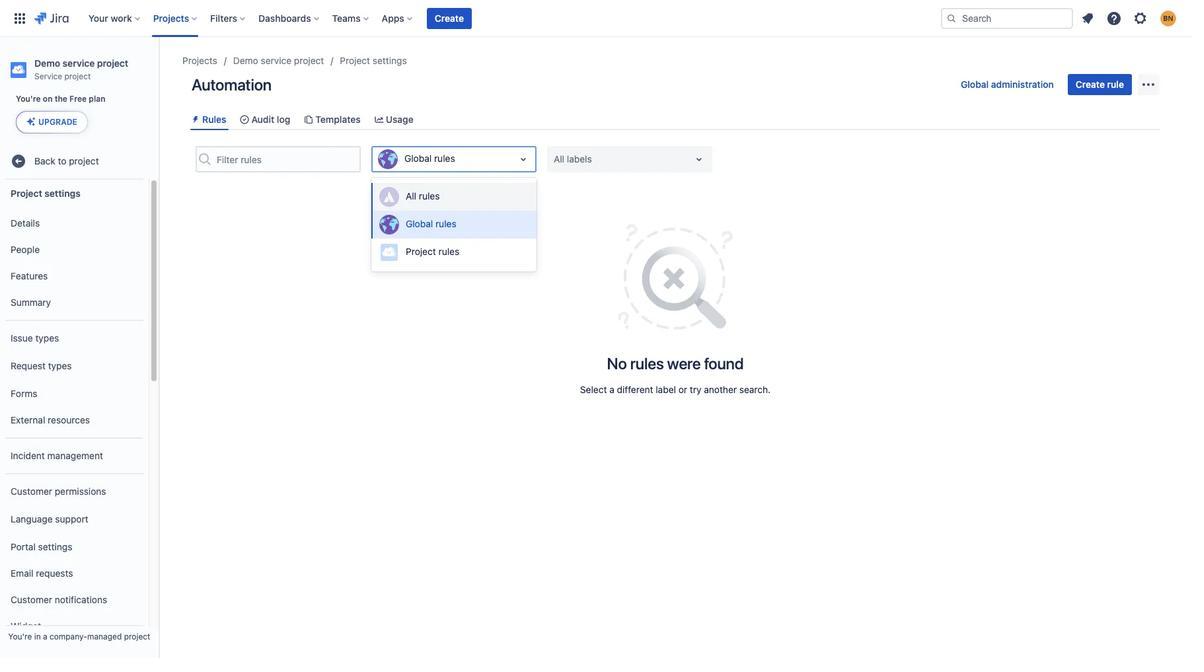 Task type: locate. For each thing, give the bounding box(es) containing it.
customer for customer notifications
[[11, 594, 52, 605]]

1 horizontal spatial demo
[[233, 55, 258, 66]]

banner
[[0, 0, 1193, 37]]

project up plan at the left of page
[[97, 58, 128, 69]]

forms
[[11, 388, 37, 399]]

1 horizontal spatial all
[[554, 154, 565, 165]]

summary link
[[5, 290, 143, 316]]

dashboards button
[[255, 8, 324, 29]]

1 horizontal spatial project
[[340, 55, 370, 66]]

external resources
[[11, 414, 90, 426]]

demo
[[233, 55, 258, 66], [34, 58, 60, 69]]

get up and running quickly image
[[618, 224, 733, 330]]

customer permissions link
[[5, 479, 143, 505]]

1 group from the top
[[5, 206, 143, 320]]

language
[[11, 513, 53, 525]]

different
[[617, 384, 654, 395]]

demo for demo service project service project
[[34, 58, 60, 69]]

create inside primary element
[[435, 12, 464, 23]]

customer for customer permissions
[[11, 486, 52, 497]]

upgrade button
[[17, 112, 87, 133]]

demo service project
[[233, 55, 324, 66]]

2 vertical spatial project
[[406, 246, 436, 257]]

project for demo service project service project
[[97, 58, 128, 69]]

projects up automation
[[182, 55, 217, 66]]

email
[[11, 568, 33, 579]]

or
[[679, 384, 688, 395]]

1 vertical spatial types
[[48, 360, 72, 371]]

1 vertical spatial projects
[[182, 55, 217, 66]]

a right select
[[610, 384, 615, 395]]

service up free
[[63, 58, 95, 69]]

0 horizontal spatial service
[[63, 58, 95, 69]]

your work
[[88, 12, 132, 23]]

0 horizontal spatial demo
[[34, 58, 60, 69]]

projects for projects popup button
[[153, 12, 189, 23]]

1 vertical spatial customer
[[11, 594, 52, 605]]

were
[[667, 355, 701, 373]]

create for create rule
[[1076, 79, 1105, 90]]

a
[[610, 384, 615, 395], [43, 632, 47, 642]]

automation
[[192, 75, 272, 94]]

request types
[[11, 360, 72, 371]]

projects link
[[182, 53, 217, 69]]

you're down widget
[[8, 632, 32, 642]]

select
[[580, 384, 607, 395]]

back to project link
[[5, 148, 153, 175]]

create rule button
[[1068, 74, 1133, 95]]

apps button
[[378, 8, 418, 29]]

customer notifications link
[[5, 587, 143, 614]]

project down dashboards popup button
[[294, 55, 324, 66]]

create right the apps "popup button" at the top
[[435, 12, 464, 23]]

0 vertical spatial customer
[[11, 486, 52, 497]]

settings down to
[[45, 187, 81, 199]]

settings for demo service project
[[373, 55, 407, 66]]

demo up service
[[34, 58, 60, 69]]

usage
[[386, 114, 414, 125]]

company-
[[50, 632, 87, 642]]

1 vertical spatial create
[[1076, 79, 1105, 90]]

1 vertical spatial project settings
[[11, 187, 81, 199]]

customer permissions
[[11, 486, 106, 497]]

0 vertical spatial project
[[340, 55, 370, 66]]

project right to
[[69, 155, 99, 166]]

project settings down back
[[11, 187, 81, 199]]

service down dashboards
[[261, 55, 292, 66]]

0 vertical spatial types
[[35, 332, 59, 344]]

project
[[294, 55, 324, 66], [97, 58, 128, 69], [64, 71, 91, 81], [69, 155, 99, 166], [124, 632, 150, 642]]

1 vertical spatial you're
[[8, 632, 32, 642]]

you're for you're in a company-managed project
[[8, 632, 32, 642]]

2 vertical spatial global
[[406, 218, 433, 230]]

1 vertical spatial a
[[43, 632, 47, 642]]

2 group from the top
[[5, 320, 143, 438]]

all rules
[[406, 191, 440, 202]]

jira image
[[34, 10, 69, 26], [34, 10, 69, 26]]

rules image
[[190, 114, 201, 125]]

global left administration
[[961, 79, 989, 90]]

0 vertical spatial all
[[554, 154, 565, 165]]

customer
[[11, 486, 52, 497], [11, 594, 52, 605]]

create rule
[[1076, 79, 1125, 90]]

all left labels
[[554, 154, 565, 165]]

projects
[[153, 12, 189, 23], [182, 55, 217, 66]]

demo up automation
[[233, 55, 258, 66]]

you're
[[16, 94, 41, 104], [8, 632, 32, 642]]

2 customer from the top
[[11, 594, 52, 605]]

global rules up project rules
[[406, 218, 457, 230]]

0 vertical spatial create
[[435, 12, 464, 23]]

global down all rules
[[406, 218, 433, 230]]

1 customer from the top
[[11, 486, 52, 497]]

types down the issue types link
[[48, 360, 72, 371]]

all labels
[[554, 154, 592, 165]]

incident management
[[11, 450, 103, 461]]

search image
[[947, 13, 957, 23]]

tab list
[[185, 108, 1166, 130]]

0 vertical spatial a
[[610, 384, 615, 395]]

primary element
[[8, 0, 941, 37]]

a right in
[[43, 632, 47, 642]]

types for request types
[[48, 360, 72, 371]]

2 horizontal spatial project
[[406, 246, 436, 257]]

types right the issue
[[35, 332, 59, 344]]

project for demo service project
[[294, 55, 324, 66]]

1 horizontal spatial project settings
[[340, 55, 407, 66]]

permissions
[[55, 486, 106, 497]]

project right managed
[[124, 632, 150, 642]]

external resources link
[[5, 407, 143, 434]]

all
[[554, 154, 565, 165], [406, 191, 417, 202]]

0 vertical spatial settings
[[373, 55, 407, 66]]

customer up widget
[[11, 594, 52, 605]]

open image
[[516, 152, 532, 167]]

create left rule
[[1076, 79, 1105, 90]]

demo for demo service project
[[233, 55, 258, 66]]

widget link
[[5, 614, 143, 640]]

features
[[11, 270, 48, 281]]

project down teams popup button
[[340, 55, 370, 66]]

0 vertical spatial global
[[961, 79, 989, 90]]

audit log image
[[240, 114, 250, 125]]

0 vertical spatial you're
[[16, 94, 41, 104]]

open image
[[692, 152, 707, 167]]

global up all rules
[[405, 153, 432, 164]]

0 vertical spatial project settings
[[340, 55, 407, 66]]

another
[[704, 384, 737, 395]]

issue
[[11, 332, 33, 344]]

usage image
[[374, 114, 385, 125]]

1 vertical spatial all
[[406, 191, 417, 202]]

0 horizontal spatial create
[[435, 12, 464, 23]]

service for demo service project service project
[[63, 58, 95, 69]]

types
[[35, 332, 59, 344], [48, 360, 72, 371]]

projects inside projects popup button
[[153, 12, 189, 23]]

project settings down apps at top
[[340, 55, 407, 66]]

audit
[[252, 114, 275, 125]]

global rules up all rules
[[405, 153, 455, 164]]

projects right work
[[153, 12, 189, 23]]

1 horizontal spatial service
[[261, 55, 292, 66]]

notifications image
[[1080, 10, 1096, 26]]

project rules
[[406, 246, 460, 257]]

global rules
[[405, 153, 455, 164], [406, 218, 457, 230]]

group containing customer permissions
[[5, 473, 143, 659]]

service inside demo service project service project
[[63, 58, 95, 69]]

all up project rules
[[406, 191, 417, 202]]

global administration link
[[953, 74, 1062, 95]]

settings down apps at top
[[373, 55, 407, 66]]

1 vertical spatial project
[[11, 187, 42, 199]]

teams button
[[328, 8, 374, 29]]

project up 'details'
[[11, 187, 42, 199]]

global inside global administration link
[[961, 79, 989, 90]]

settings for language support
[[38, 541, 72, 552]]

email requests
[[11, 568, 73, 579]]

all for all rules
[[406, 191, 417, 202]]

1 horizontal spatial create
[[1076, 79, 1105, 90]]

0 vertical spatial projects
[[153, 12, 189, 23]]

actions image
[[1141, 77, 1157, 93]]

project down all rules
[[406, 246, 436, 257]]

settings up requests
[[38, 541, 72, 552]]

create
[[435, 12, 464, 23], [1076, 79, 1105, 90]]

audit log
[[252, 114, 291, 125]]

customer up language
[[11, 486, 52, 497]]

0 horizontal spatial project
[[11, 187, 42, 199]]

0 horizontal spatial all
[[406, 191, 417, 202]]

teams
[[332, 12, 361, 23]]

3 group from the top
[[5, 473, 143, 659]]

demo inside demo service project service project
[[34, 58, 60, 69]]

service
[[34, 71, 62, 81]]

project settings
[[340, 55, 407, 66], [11, 187, 81, 199]]

2 vertical spatial settings
[[38, 541, 72, 552]]

you're left "on"
[[16, 94, 41, 104]]

issue types link
[[5, 325, 143, 352]]

group
[[5, 206, 143, 320], [5, 320, 143, 438], [5, 473, 143, 659]]

project
[[340, 55, 370, 66], [11, 187, 42, 199], [406, 246, 436, 257]]



Task type: describe. For each thing, give the bounding box(es) containing it.
requests
[[36, 568, 73, 579]]

search.
[[740, 384, 771, 395]]

log
[[277, 114, 291, 125]]

management
[[47, 450, 103, 461]]

administration
[[992, 79, 1054, 90]]

Search field
[[941, 8, 1074, 29]]

types for issue types
[[35, 332, 59, 344]]

help image
[[1107, 10, 1123, 26]]

select a different label or try another search.
[[580, 384, 771, 395]]

request
[[11, 360, 46, 371]]

external
[[11, 414, 45, 426]]

features link
[[5, 263, 143, 290]]

1 vertical spatial global
[[405, 153, 432, 164]]

project up free
[[64, 71, 91, 81]]

rules
[[202, 114, 226, 125]]

filters
[[210, 12, 237, 23]]

found
[[704, 355, 744, 373]]

1 horizontal spatial a
[[610, 384, 615, 395]]

request types link
[[5, 352, 143, 381]]

you're on the free plan
[[16, 94, 105, 104]]

0 horizontal spatial a
[[43, 632, 47, 642]]

your profile and settings image
[[1161, 10, 1177, 26]]

all for all labels
[[554, 154, 565, 165]]

issue types
[[11, 332, 59, 344]]

back
[[34, 155, 55, 166]]

sidebar navigation image
[[144, 53, 173, 79]]

resources
[[48, 414, 90, 426]]

demo service project service project
[[34, 58, 128, 81]]

global administration
[[961, 79, 1054, 90]]

plan
[[89, 94, 105, 104]]

portal
[[11, 541, 36, 552]]

back to project
[[34, 155, 99, 166]]

0 horizontal spatial project settings
[[11, 187, 81, 199]]

in
[[34, 632, 41, 642]]

you're in a company-managed project
[[8, 632, 150, 642]]

incident management link
[[5, 443, 143, 469]]

people
[[11, 244, 40, 255]]

the
[[55, 94, 67, 104]]

0 vertical spatial global rules
[[405, 153, 455, 164]]

people link
[[5, 237, 143, 263]]

notifications
[[55, 594, 107, 605]]

filters button
[[206, 8, 251, 29]]

details link
[[5, 210, 143, 237]]

support
[[55, 513, 88, 525]]

1 vertical spatial global rules
[[406, 218, 457, 230]]

labels
[[567, 154, 592, 165]]

create for create
[[435, 12, 464, 23]]

settings image
[[1133, 10, 1149, 26]]

label
[[656, 384, 676, 395]]

try
[[690, 384, 702, 395]]

templates
[[316, 114, 361, 125]]

rule
[[1108, 79, 1125, 90]]

no
[[607, 355, 627, 373]]

create button
[[427, 8, 472, 29]]

no rules were found
[[607, 355, 744, 373]]

email requests link
[[5, 561, 143, 587]]

1 vertical spatial settings
[[45, 187, 81, 199]]

on
[[43, 94, 53, 104]]

group containing issue types
[[5, 320, 143, 438]]

free
[[69, 94, 87, 104]]

managed
[[87, 632, 122, 642]]

service for demo service project
[[261, 55, 292, 66]]

projects for projects link on the top of the page
[[182, 55, 217, 66]]

work
[[111, 12, 132, 23]]

banner containing your work
[[0, 0, 1193, 37]]

to
[[58, 155, 66, 166]]

projects button
[[149, 8, 202, 29]]

Filter rules field
[[213, 148, 360, 171]]

customer notifications
[[11, 594, 107, 605]]

language support
[[11, 513, 88, 525]]

widget
[[11, 621, 41, 632]]

appswitcher icon image
[[12, 10, 28, 26]]

summary
[[11, 297, 51, 308]]

project settings link
[[340, 53, 407, 69]]

language support link
[[5, 505, 143, 534]]

forms link
[[5, 381, 143, 407]]

demo service project link
[[233, 53, 324, 69]]

portal settings link
[[5, 534, 143, 561]]

you're for you're on the free plan
[[16, 94, 41, 104]]

apps
[[382, 12, 405, 23]]

your
[[88, 12, 108, 23]]

portal settings
[[11, 541, 72, 552]]

your work button
[[84, 8, 145, 29]]

group containing details
[[5, 206, 143, 320]]

tab list containing rules
[[185, 108, 1166, 130]]

templates image
[[304, 114, 314, 125]]

incident
[[11, 450, 45, 461]]

project for back to project
[[69, 155, 99, 166]]



Task type: vqa. For each thing, say whether or not it's contained in the screenshot.
open icon
yes



